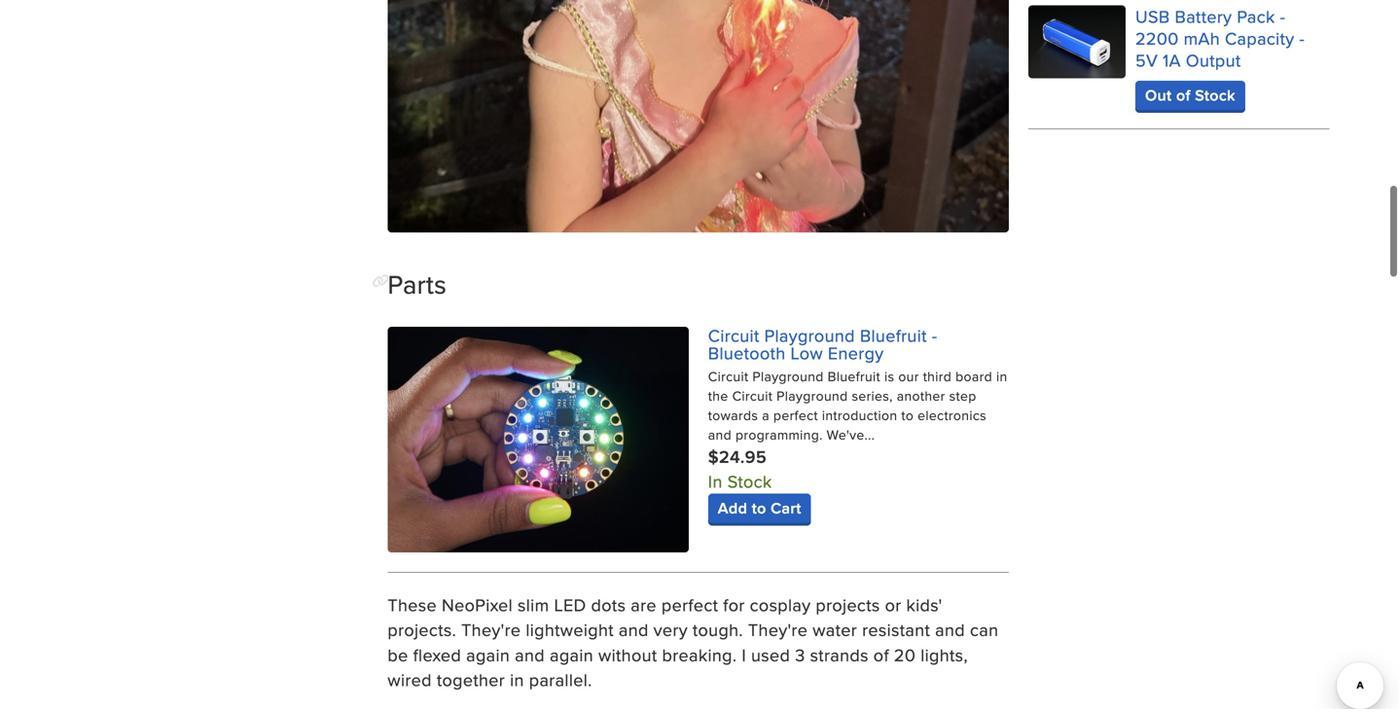 Task type: vqa. For each thing, say whether or not it's contained in the screenshot.
right to the bottom
no



Task type: locate. For each thing, give the bounding box(es) containing it.
and down the
[[708, 425, 732, 444]]

add to cart link
[[708, 494, 811, 523]]

1 vertical spatial of
[[874, 642, 889, 667]]

of
[[1176, 84, 1191, 107], [874, 642, 889, 667]]

they're down neopixel
[[461, 617, 521, 642]]

and
[[708, 425, 732, 444], [619, 617, 649, 642], [935, 617, 965, 642], [515, 642, 545, 667]]

2 again from the left
[[550, 642, 594, 667]]

1 again from the left
[[466, 642, 510, 667]]

out of stock link
[[1136, 81, 1245, 110]]

led
[[554, 592, 586, 617]]

2200
[[1136, 26, 1179, 51]]

stock
[[1195, 84, 1236, 107], [728, 469, 772, 494]]

bluefruit down energy
[[828, 367, 881, 386]]

- right capacity
[[1299, 26, 1305, 51]]

0 horizontal spatial perfect
[[662, 592, 718, 617]]

0 horizontal spatial to
[[752, 497, 766, 520]]

perfect up very
[[662, 592, 718, 617]]

0 horizontal spatial again
[[466, 642, 510, 667]]

angled shot of a blue long rectangular usb battery pack. image
[[1029, 6, 1126, 78]]

1 horizontal spatial stock
[[1195, 84, 1236, 107]]

- inside circuit playground bluefruit - bluetooth low energy circuit playground bluefruit is our third board in the circuit playground series, another step towards a perfect introduction to electronics and programming. we've... $24.95 in stock add to cart
[[932, 323, 938, 348]]

of right out
[[1176, 84, 1191, 107]]

again
[[466, 642, 510, 667], [550, 642, 594, 667]]

1 horizontal spatial in
[[996, 367, 1008, 386]]

image: sensors_rapunzel_grin_(1).jpeg element
[[388, 0, 1009, 232]]

in
[[996, 367, 1008, 386], [510, 667, 524, 692]]

3
[[795, 642, 805, 667]]

circuit up the
[[708, 323, 760, 348]]

circuit down bluetooth
[[708, 367, 749, 386]]

in
[[708, 469, 723, 494]]

series,
[[852, 386, 893, 406]]

lights,
[[921, 642, 968, 667]]

1 vertical spatial to
[[752, 497, 766, 520]]

0 vertical spatial stock
[[1195, 84, 1236, 107]]

to down our
[[901, 406, 914, 425]]

1 horizontal spatial again
[[550, 642, 594, 667]]

stock down output
[[1195, 84, 1236, 107]]

neopixel
[[442, 592, 513, 617]]

can
[[970, 617, 999, 642]]

0 horizontal spatial in
[[510, 667, 524, 692]]

electronics
[[918, 406, 987, 425]]

bluetooth
[[708, 340, 786, 365]]

to right add
[[752, 497, 766, 520]]

are
[[631, 592, 657, 617]]

resistant
[[862, 617, 930, 642]]

1 horizontal spatial they're
[[748, 617, 808, 642]]

1 they're from the left
[[461, 617, 521, 642]]

again up together in the left bottom of the page
[[466, 642, 510, 667]]

breaking.
[[662, 642, 737, 667]]

0 vertical spatial to
[[901, 406, 914, 425]]

0 horizontal spatial stock
[[728, 469, 772, 494]]

tough.
[[693, 617, 743, 642]]

1 vertical spatial perfect
[[662, 592, 718, 617]]

again down lightweight
[[550, 642, 594, 667]]

1 vertical spatial stock
[[728, 469, 772, 494]]

in right board
[[996, 367, 1008, 386]]

and up without
[[619, 617, 649, 642]]

1 horizontal spatial to
[[901, 406, 914, 425]]

the
[[708, 386, 728, 406]]

circuit
[[708, 323, 760, 348], [708, 367, 749, 386], [732, 386, 773, 406]]

0 horizontal spatial they're
[[461, 617, 521, 642]]

of inside these neopixel slim led dots are perfect for cosplay projects or kids' projects. they're lightweight and very tough. they're water resistant and can be flexed again and again without breaking. i used 3 strands of 20 lights, wired together in parallel.
[[874, 642, 889, 667]]

slim
[[518, 592, 549, 617]]

shot of a black woman's neon-green manicured hand holding up a circuit playground bluefruit glowing rainbow leds. image
[[388, 327, 689, 553]]

perfect inside these neopixel slim led dots are perfect for cosplay projects or kids' projects. they're lightweight and very tough. they're water resistant and can be flexed again and again without breaking. i used 3 strands of 20 lights, wired together in parallel.
[[662, 592, 718, 617]]

playground
[[764, 323, 855, 348], [753, 367, 824, 386], [777, 386, 848, 406]]

- right pack
[[1280, 4, 1286, 29]]

in left parallel.
[[510, 667, 524, 692]]

2 horizontal spatial -
[[1299, 26, 1305, 51]]

capacity
[[1225, 26, 1295, 51]]

1 horizontal spatial of
[[1176, 84, 1191, 107]]

circuit playground bluefruit - bluetooth low energy element
[[388, 323, 1009, 573]]

- up third
[[932, 323, 938, 348]]

they're down cosplay
[[748, 617, 808, 642]]

to
[[901, 406, 914, 425], [752, 497, 766, 520]]

0 vertical spatial perfect
[[774, 406, 818, 425]]

1 horizontal spatial -
[[1280, 4, 1286, 29]]

perfect
[[774, 406, 818, 425], [662, 592, 718, 617]]

bluefruit up is in the bottom of the page
[[860, 323, 927, 348]]

-
[[1280, 4, 1286, 29], [1299, 26, 1305, 51], [932, 323, 938, 348]]

1 horizontal spatial perfect
[[774, 406, 818, 425]]

5v
[[1136, 48, 1158, 73]]

they're
[[461, 617, 521, 642], [748, 617, 808, 642]]

pack
[[1237, 4, 1275, 29]]

stock up add to cart link on the right
[[728, 469, 772, 494]]

perfect right a
[[774, 406, 818, 425]]

used
[[751, 642, 790, 667]]

a
[[762, 406, 770, 425]]

of left 20
[[874, 642, 889, 667]]

- for circuit playground bluefruit - bluetooth low energy circuit playground bluefruit is our third board in the circuit playground series, another step towards a perfect introduction to electronics and programming. we've... $24.95 in stock add to cart
[[932, 323, 938, 348]]

out of stock
[[1145, 84, 1236, 107]]

very
[[654, 617, 688, 642]]

and up parallel.
[[515, 642, 545, 667]]

1 vertical spatial in
[[510, 667, 524, 692]]

is
[[884, 367, 895, 386]]

20
[[894, 642, 916, 667]]

bluefruit
[[860, 323, 927, 348], [828, 367, 881, 386]]

our
[[898, 367, 919, 386]]

and up lights,
[[935, 617, 965, 642]]

0 horizontal spatial of
[[874, 642, 889, 667]]

0 horizontal spatial -
[[932, 323, 938, 348]]

0 vertical spatial in
[[996, 367, 1008, 386]]



Task type: describe. For each thing, give the bounding box(es) containing it.
out
[[1145, 84, 1172, 107]]

wired
[[388, 667, 432, 692]]

kids'
[[906, 592, 942, 617]]

2 they're from the left
[[748, 617, 808, 642]]

be
[[388, 642, 408, 667]]

circuit right the
[[732, 386, 773, 406]]

perfect inside circuit playground bluefruit - bluetooth low energy circuit playground bluefruit is our third board in the circuit playground series, another step towards a perfect introduction to electronics and programming. we've... $24.95 in stock add to cart
[[774, 406, 818, 425]]

flexed
[[413, 642, 461, 667]]

lightweight
[[526, 617, 614, 642]]

1a
[[1163, 48, 1181, 73]]

or
[[885, 592, 902, 617]]

energy
[[828, 340, 884, 365]]

dots
[[591, 592, 626, 617]]

projects.
[[388, 617, 456, 642]]

0 vertical spatial of
[[1176, 84, 1191, 107]]

board
[[956, 367, 993, 386]]

output
[[1186, 48, 1241, 73]]

these neopixel slim led dots are perfect for cosplay projects or kids' projects. they're lightweight and very tough. they're water resistant and can be flexed again and again without breaking. i used 3 strands of 20 lights, wired together in parallel.
[[388, 592, 999, 692]]

without
[[598, 642, 657, 667]]

circuit playground bluefruit - bluetooth low energy circuit playground bluefruit is our third board in the circuit playground series, another step towards a perfect introduction to electronics and programming. we've... $24.95 in stock add to cart
[[708, 323, 1008, 520]]

programming.
[[736, 425, 823, 444]]

step
[[949, 386, 977, 406]]

parts
[[388, 265, 447, 303]]

add
[[718, 497, 748, 520]]

usb battery pack - 2200 mah capacity - 5v 1a output
[[1136, 4, 1305, 73]]

we've...
[[827, 425, 875, 444]]

introduction
[[822, 406, 898, 425]]

0 vertical spatial bluefruit
[[860, 323, 927, 348]]

1 vertical spatial bluefruit
[[828, 367, 881, 386]]

these
[[388, 592, 437, 617]]

another
[[897, 386, 945, 406]]

usb battery pack - 2200 mah capacity - 5v 1a output link
[[1136, 4, 1305, 73]]

circuit playground bluefruit - bluetooth low energy link
[[708, 323, 938, 365]]

towards
[[708, 406, 758, 425]]

third
[[923, 367, 952, 386]]

cosplay
[[750, 592, 811, 617]]

strands
[[810, 642, 869, 667]]

stock inside circuit playground bluefruit - bluetooth low energy circuit playground bluefruit is our third board in the circuit playground series, another step towards a perfect introduction to electronics and programming. we've... $24.95 in stock add to cart
[[728, 469, 772, 494]]

together
[[437, 667, 505, 692]]

low
[[791, 340, 823, 365]]

in inside these neopixel slim led dots are perfect for cosplay projects or kids' projects. they're lightweight and very tough. they're water resistant and can be flexed again and again without breaking. i used 3 strands of 20 lights, wired together in parallel.
[[510, 667, 524, 692]]

parallel.
[[529, 667, 592, 692]]

battery
[[1175, 4, 1232, 29]]

mah
[[1184, 26, 1220, 51]]

- for usb battery pack - 2200 mah capacity - 5v 1a output
[[1280, 4, 1286, 29]]

$24.95
[[708, 444, 767, 469]]

projects
[[816, 592, 880, 617]]

link image
[[372, 274, 389, 288]]

cart
[[771, 497, 802, 520]]

i
[[742, 642, 746, 667]]

in inside circuit playground bluefruit - bluetooth low energy circuit playground bluefruit is our third board in the circuit playground series, another step towards a perfect introduction to electronics and programming. we've... $24.95 in stock add to cart
[[996, 367, 1008, 386]]

for
[[723, 592, 745, 617]]

water
[[813, 617, 857, 642]]

usb
[[1136, 4, 1170, 29]]

and inside circuit playground bluefruit - bluetooth low energy circuit playground bluefruit is our third board in the circuit playground series, another step towards a perfect introduction to electronics and programming. we've... $24.95 in stock add to cart
[[708, 425, 732, 444]]



